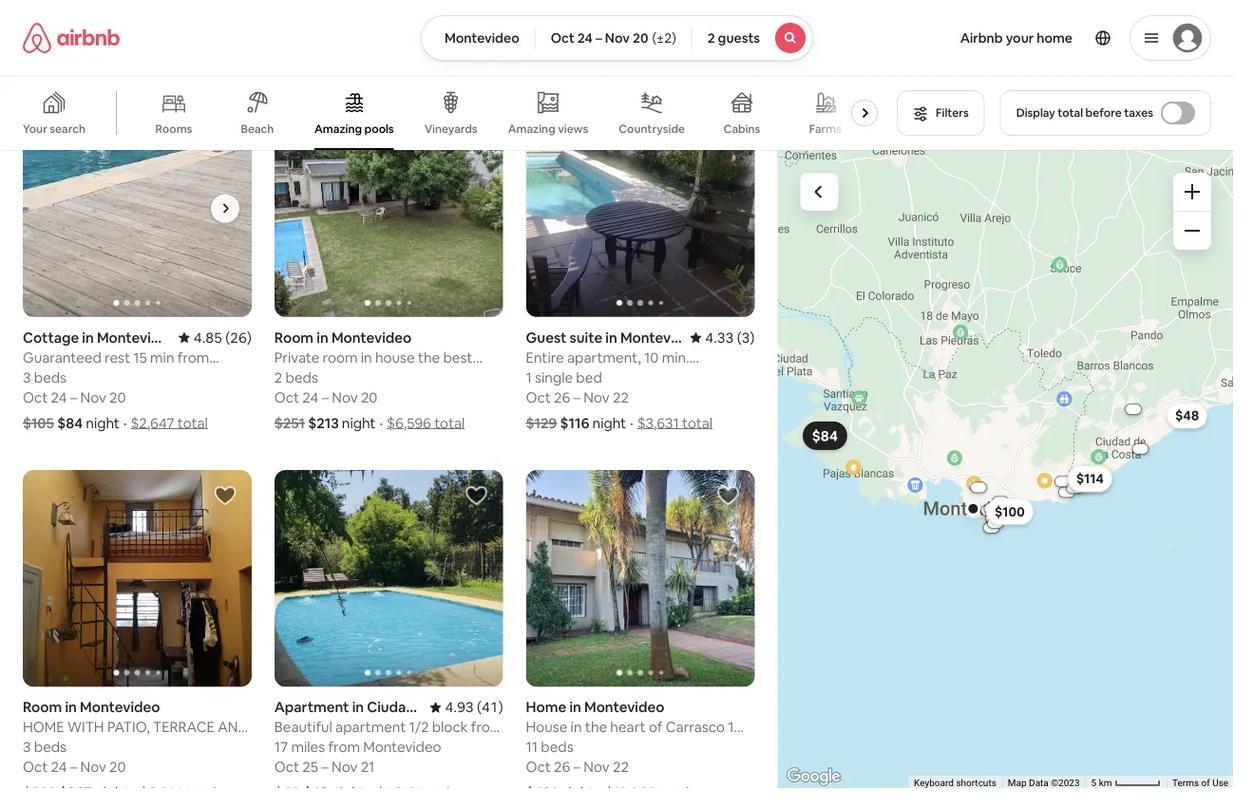 Task type: describe. For each thing, give the bounding box(es) containing it.
11 beds oct 26 – nov 22
[[526, 738, 629, 777]]

countryside
[[619, 122, 685, 136]]

views
[[558, 121, 588, 136]]

airbnb your home
[[960, 29, 1073, 47]]

farms
[[809, 122, 842, 136]]

4.93
[[445, 698, 474, 717]]

add to wishlist: home in montevideo image
[[717, 485, 739, 507]]

26 inside 11 beds oct 26 – nov 22
[[554, 758, 570, 777]]

display
[[1016, 105, 1055, 120]]

$84 inside button
[[812, 427, 838, 445]]

taxes
[[1124, 105, 1153, 120]]

5 km
[[1091, 778, 1114, 789]]

1 single bed oct 26 – nov 22 $129 $116 night · $3,631 total
[[526, 368, 713, 432]]

airbnb
[[960, 29, 1003, 47]]

map
[[1008, 778, 1026, 789]]

21 inside 17 miles from montevideo oct 25 – nov 21
[[361, 758, 375, 777]]

home
[[1037, 29, 1073, 47]]

$171 button
[[1067, 466, 1112, 493]]

profile element
[[836, 0, 1211, 76]]

2 beds oct 24 – nov 20 $251 $213 night · $6,596 total
[[274, 368, 465, 432]]

$114
[[1076, 470, 1104, 487]]

of
[[1201, 778, 1210, 789]]

– inside 11 beds oct 26 – nov 22
[[573, 758, 581, 777]]

$2,112
[[123, 43, 162, 62]]

nov inside 17 miles from montevideo oct 25 – nov 21
[[332, 758, 358, 777]]

km
[[1099, 778, 1112, 789]]

group containing amazing views
[[0, 76, 886, 150]]

$100 button
[[986, 499, 1033, 525]]

$4,056 total
[[388, 43, 466, 62]]

$3,735 total button
[[640, 43, 716, 62]]

room for 2
[[274, 328, 314, 347]]

$120
[[560, 43, 592, 62]]

nov inside 2 beds oct 24 – nov 20 $251 $213 night · $6,596 total
[[332, 388, 358, 407]]

oct inside 11 beds oct 26 – nov 22
[[526, 758, 551, 777]]

home
[[526, 698, 566, 717]]

26 inside 1 single bed oct 26 – nov 22 $129 $116 night · $3,631 total
[[554, 388, 570, 407]]

1
[[526, 368, 532, 387]]

3 for 3 beds oct 24 – nov 20 $105 $84 night · $2,647 total
[[23, 368, 31, 387]]

$3,631
[[637, 414, 679, 432]]

$105
[[23, 414, 54, 432]]

night inside oct 25 – nov 21 $75 $68 night · $2,112 total
[[79, 43, 113, 62]]

2 for 2 beds oct 24 – nov 20 $251 $213 night · $6,596 total
[[274, 368, 282, 387]]

$4,056
[[388, 43, 432, 62]]

$150
[[526, 43, 557, 62]]

– inside 1 single bed oct 26 – nov 22 $129 $116 night · $3,631 total
[[573, 388, 581, 407]]

22 inside 11 beds oct 26 – nov 22
[[613, 758, 629, 777]]

map data ©2023
[[1008, 778, 1080, 789]]

airbnb your home link
[[949, 18, 1084, 58]]

total inside 3 beds oct 24 – nov 20 $105 $84 night · $2,647 total
[[177, 414, 208, 432]]

$3,735
[[640, 43, 682, 62]]

(26)
[[225, 328, 252, 347]]

– inside 3 beds oct 24 – nov 20 $105 $84 night · $2,647 total
[[70, 388, 77, 407]]

montevideo for 11 beds oct 26 – nov 22
[[584, 698, 664, 717]]

in for 3 beds
[[65, 698, 77, 717]]

$2,647 total button
[[131, 414, 208, 432]]

total inside 2 beds oct 24 – nov 20 $251 $213 night · $6,596 total
[[434, 414, 465, 432]]

montevideo button
[[421, 15, 536, 61]]

total inside 1 single bed oct 26 – nov 22 $129 $116 night · $3,631 total
[[682, 414, 713, 432]]

$213
[[308, 414, 339, 432]]

$4,056 total button
[[388, 43, 466, 62]]

in for 11 beds
[[569, 698, 581, 717]]

©2023
[[1051, 778, 1080, 789]]

montevideo inside 17 miles from montevideo oct 25 – nov 21
[[363, 738, 441, 757]]

miles
[[291, 738, 325, 757]]

your
[[1006, 29, 1034, 47]]

4.33 out of 5 average rating,  3 reviews image
[[690, 328, 755, 347]]

– inside 2 beds oct 24 – nov 20 $251 $213 night · $6,596 total
[[322, 388, 329, 407]]

25 inside 17 miles from montevideo oct 25 – nov 21
[[302, 758, 318, 777]]

add to wishlist: room in montevideo image
[[465, 114, 488, 137]]

amazing pools
[[314, 122, 394, 136]]

google image
[[782, 765, 845, 789]]

17
[[274, 738, 288, 757]]

$75
[[23, 43, 47, 62]]

(3)
[[737, 328, 755, 347]]

oct inside 3 beds oct 24 – nov 20 $105 $84 night · $2,647 total
[[23, 388, 48, 407]]

amazing for amazing pools
[[314, 122, 362, 136]]

montevideo for 3 beds oct 24 – nov 20
[[80, 698, 160, 717]]

guests
[[718, 29, 760, 47]]

keyboard shortcuts
[[914, 778, 996, 789]]

5
[[1091, 778, 1096, 789]]

zoom out image
[[1185, 223, 1200, 238]]

4.85
[[194, 328, 222, 347]]

$171
[[1076, 471, 1103, 488]]

24 for 3 beds oct 24 – nov 20 $105 $84 night · $2,647 total
[[51, 388, 67, 407]]

$251
[[274, 414, 305, 432]]

24 for 2 beds oct 24 – nov 20 $251 $213 night · $6,596 total
[[302, 388, 319, 407]]

home in montevideo
[[526, 698, 664, 717]]

display total before taxes button
[[1000, 90, 1211, 136]]

beach
[[241, 122, 274, 136]]

add to wishlist: guest suite in montevideo image
[[717, 114, 739, 137]]

total inside oct 25 – nov 21 $75 $68 night · $2,112 total
[[165, 43, 196, 62]]

25 inside oct 25 – nov 21 $75 $68 night · $2,112 total
[[51, 18, 67, 36]]

montevideo for 2 beds oct 24 – nov 20 $251 $213 night · $6,596 total
[[331, 328, 412, 347]]

terms of use link
[[1172, 778, 1228, 789]]

$114 button
[[1067, 466, 1112, 492]]

4.85 out of 5 average rating,  26 reviews image
[[178, 328, 252, 347]]

– inside 3 beds oct 24 – nov 20
[[70, 758, 77, 777]]

4.93 out of 5 average rating,  41 reviews image
[[430, 698, 503, 717]]

2 guests button
[[691, 15, 813, 61]]

shortcuts
[[956, 778, 996, 789]]

add to wishlist: room in montevideo image
[[214, 485, 236, 507]]

3 beds oct 24 – nov 20
[[23, 738, 126, 777]]

– inside oct 26 – nov 22 $150 $120 night · $3,735 total
[[573, 18, 581, 36]]

oct inside 17 miles from montevideo oct 25 – nov 21
[[274, 758, 299, 777]]

24 for 3 beds oct 24 – nov 20
[[51, 758, 67, 777]]

night inside 2 beds oct 24 – nov 20 $251 $213 night · $6,596 total
[[342, 414, 376, 432]]

nov inside oct 25 – nov 21 $75 $68 night · $2,112 total
[[80, 18, 106, 36]]

$116
[[560, 414, 589, 432]]

pools
[[364, 122, 394, 136]]

zoom in image
[[1185, 184, 1200, 200]]

terms
[[1172, 778, 1199, 789]]

$6,596 total button
[[387, 414, 465, 432]]

montevideo inside button
[[445, 29, 519, 47]]

nov inside 1 single bed oct 26 – nov 22 $129 $116 night · $3,631 total
[[584, 388, 610, 407]]

$6,596
[[387, 414, 431, 432]]

night inside oct 26 – nov 22 $150 $120 night · $3,735 total
[[595, 43, 629, 62]]

room for 3
[[23, 698, 62, 717]]



Task type: locate. For each thing, give the bounding box(es) containing it.
1 vertical spatial 3
[[23, 738, 31, 757]]

$2,647
[[131, 414, 174, 432]]

26 up $120
[[554, 18, 570, 36]]

3
[[23, 368, 31, 387], [23, 738, 31, 757]]

25 down miles
[[302, 758, 318, 777]]

0 horizontal spatial 2
[[274, 368, 282, 387]]

beds
[[34, 368, 67, 387], [286, 368, 318, 387], [34, 738, 67, 757], [541, 738, 573, 757]]

1 vertical spatial 21
[[361, 758, 375, 777]]

4.93 (41)
[[445, 698, 503, 717]]

amazing left pools
[[314, 122, 362, 136]]

5 km button
[[1085, 776, 1167, 789]]

0 vertical spatial 2
[[707, 29, 715, 47]]

$84 button
[[802, 422, 847, 450]]

0 horizontal spatial 21
[[109, 18, 123, 36]]

oct inside oct 25 – nov 21 $75 $68 night · $2,112 total
[[23, 18, 48, 36]]

keyboard
[[914, 778, 954, 789]]

26 down home
[[554, 758, 570, 777]]

1 horizontal spatial 21
[[361, 758, 375, 777]]

group
[[0, 76, 886, 150], [23, 100, 252, 317], [274, 100, 503, 317], [526, 100, 755, 317], [23, 470, 252, 688], [274, 470, 503, 688], [526, 470, 755, 688]]

montevideo up 11 beds oct 26 – nov 22
[[584, 698, 664, 717]]

oct 24 – nov 20 (±2)
[[551, 29, 676, 47]]

search
[[50, 122, 85, 136]]

total inside button
[[1058, 105, 1083, 120]]

room in montevideo up 3 beds oct 24 – nov 20
[[23, 698, 160, 717]]

use
[[1212, 778, 1228, 789]]

1 3 from the top
[[23, 368, 31, 387]]

amazing left views
[[508, 121, 555, 136]]

3 22 from the top
[[613, 758, 629, 777]]

2 up "$251"
[[274, 368, 282, 387]]

1 horizontal spatial 2
[[707, 29, 715, 47]]

20
[[633, 29, 648, 47], [109, 388, 126, 407], [361, 388, 378, 407], [109, 758, 126, 777]]

· inside 3 beds oct 24 – nov 20 $105 $84 night · $2,647 total
[[123, 414, 127, 432]]

filters
[[936, 105, 969, 120]]

3 beds oct 24 – nov 20 $105 $84 night · $2,647 total
[[23, 368, 208, 432]]

$48 button
[[1166, 402, 1207, 429]]

$84
[[57, 414, 83, 432], [812, 427, 838, 445]]

1 vertical spatial 2
[[274, 368, 282, 387]]

oct inside 2 beds oct 24 – nov 20 $251 $213 night · $6,596 total
[[274, 388, 299, 407]]

$100
[[994, 503, 1025, 520]]

– inside 17 miles from montevideo oct 25 – nov 21
[[321, 758, 329, 777]]

night right $68
[[79, 43, 113, 62]]

26
[[554, 18, 570, 36], [554, 388, 570, 407], [554, 758, 570, 777]]

historic site: salinas arch image
[[1232, 372, 1234, 387]]

$48
[[1175, 407, 1199, 424]]

oct inside oct 26 – nov 22 $150 $120 night · $3,735 total
[[526, 18, 551, 36]]

2
[[707, 29, 715, 47], [274, 368, 282, 387]]

24 inside 3 beds oct 24 – nov 20 $105 $84 night · $2,647 total
[[51, 388, 67, 407]]

2 26 from the top
[[554, 388, 570, 407]]

oct inside 1 single bed oct 26 – nov 22 $129 $116 night · $3,631 total
[[526, 388, 551, 407]]

25
[[51, 18, 67, 36], [302, 758, 318, 777]]

beds for 2 beds oct 24 – nov 20 $251 $213 night · $6,596 total
[[286, 368, 318, 387]]

in for 2 beds
[[317, 328, 328, 347]]

night inside 3 beds oct 24 – nov 20 $105 $84 night · $2,647 total
[[86, 414, 120, 432]]

· inside 2 beds oct 24 – nov 20 $251 $213 night · $6,596 total
[[380, 414, 383, 432]]

· left $6,596
[[380, 414, 383, 432]]

montevideo up 2 beds oct 24 – nov 20 $251 $213 night · $6,596 total
[[331, 328, 412, 347]]

26 down single
[[554, 388, 570, 407]]

beds for 3 beds oct 24 – nov 20
[[34, 738, 67, 757]]

total right $2,647
[[177, 414, 208, 432]]

1 horizontal spatial room in montevideo
[[274, 328, 412, 347]]

vineyards
[[424, 122, 477, 136]]

single
[[535, 368, 573, 387]]

montevideo left $150
[[445, 29, 519, 47]]

0 vertical spatial 22
[[613, 18, 629, 36]]

$68
[[50, 43, 76, 62]]

· inside oct 25 – nov 21 $75 $68 night · $2,112 total
[[116, 43, 120, 62]]

from
[[328, 738, 360, 757]]

22 inside 1 single bed oct 26 – nov 22 $129 $116 night · $3,631 total
[[613, 388, 629, 407]]

night
[[79, 43, 113, 62], [595, 43, 629, 62], [86, 414, 120, 432], [342, 414, 376, 432], [592, 414, 626, 432]]

room in montevideo for 2 beds
[[274, 328, 412, 347]]

beds inside 3 beds oct 24 – nov 20
[[34, 738, 67, 757]]

in
[[317, 328, 328, 347], [65, 698, 77, 717], [569, 698, 581, 717]]

night right $120
[[595, 43, 629, 62]]

total left before
[[1058, 105, 1083, 120]]

0 vertical spatial 21
[[109, 18, 123, 36]]

· left $3,735
[[632, 43, 636, 62]]

25 up $68
[[51, 18, 67, 36]]

1 horizontal spatial room
[[274, 328, 314, 347]]

amazing
[[508, 121, 555, 136], [314, 122, 362, 136]]

2 22 from the top
[[613, 388, 629, 407]]

· inside oct 26 – nov 22 $150 $120 night · $3,735 total
[[632, 43, 636, 62]]

montevideo right from
[[363, 738, 441, 757]]

oct inside 3 beds oct 24 – nov 20
[[23, 758, 48, 777]]

bed
[[576, 368, 602, 387]]

1 vertical spatial room
[[23, 698, 62, 717]]

$2,112 total button
[[123, 43, 196, 62]]

0 horizontal spatial in
[[65, 698, 77, 717]]

4.33 (3)
[[705, 328, 755, 347]]

3 for 3 beds oct 24 – nov 20
[[23, 738, 31, 757]]

beds for 11 beds oct 26 – nov 22
[[541, 738, 573, 757]]

· inside 1 single bed oct 26 – nov 22 $129 $116 night · $3,631 total
[[630, 414, 633, 432]]

your search
[[23, 122, 85, 136]]

0 vertical spatial 3
[[23, 368, 31, 387]]

0 vertical spatial 26
[[554, 18, 570, 36]]

2 3 from the top
[[23, 738, 31, 757]]

1 26 from the top
[[554, 18, 570, 36]]

3 inside 3 beds oct 24 – nov 20
[[23, 738, 31, 757]]

beds inside 3 beds oct 24 – nov 20 $105 $84 night · $2,647 total
[[34, 368, 67, 387]]

1 22 from the top
[[613, 18, 629, 36]]

montevideo up 3 beds oct 24 – nov 20
[[80, 698, 160, 717]]

20 for 3 beds oct 24 – nov 20 $105 $84 night · $2,647 total
[[109, 388, 126, 407]]

beds inside 11 beds oct 26 – nov 22
[[541, 738, 573, 757]]

21
[[109, 18, 123, 36], [361, 758, 375, 777]]

your
[[23, 122, 47, 136]]

add to wishlist: apartment in ciudad de la costa image
[[465, 485, 488, 507]]

total inside oct 26 – nov 22 $150 $120 night · $3,735 total
[[685, 43, 716, 62]]

rooms
[[155, 122, 192, 136]]

0 horizontal spatial room
[[23, 698, 62, 717]]

1 horizontal spatial 25
[[302, 758, 318, 777]]

3 inside 3 beds oct 24 – nov 20 $105 $84 night · $2,647 total
[[23, 368, 31, 387]]

(41)
[[477, 698, 503, 717]]

before
[[1086, 105, 1122, 120]]

0 vertical spatial room in montevideo
[[274, 328, 412, 347]]

in up 3 beds oct 24 – nov 20
[[65, 698, 77, 717]]

11
[[526, 738, 538, 757]]

google map
showing 20 stays. region
[[777, 150, 1234, 789]]

2 horizontal spatial in
[[569, 698, 581, 717]]

room in montevideo for 3 beds
[[23, 698, 160, 717]]

total right $6,596
[[434, 414, 465, 432]]

nov
[[80, 18, 106, 36], [584, 18, 610, 36], [605, 29, 630, 47], [80, 388, 106, 407], [332, 388, 358, 407], [584, 388, 610, 407], [80, 758, 106, 777], [332, 758, 358, 777], [584, 758, 610, 777]]

amazing views
[[508, 121, 588, 136]]

montevideo
[[445, 29, 519, 47], [331, 328, 412, 347], [80, 698, 160, 717], [584, 698, 664, 717], [363, 738, 441, 757]]

2 inside 2 guests button
[[707, 29, 715, 47]]

1 horizontal spatial amazing
[[508, 121, 555, 136]]

nov inside oct 26 – nov 22 $150 $120 night · $3,735 total
[[584, 18, 610, 36]]

filters button
[[897, 90, 985, 136]]

data
[[1029, 778, 1049, 789]]

· left $2,647
[[123, 414, 127, 432]]

$3,631 total button
[[637, 414, 713, 432]]

2 for 2 guests
[[707, 29, 715, 47]]

20 inside 3 beds oct 24 – nov 20
[[109, 758, 126, 777]]

display total before taxes
[[1016, 105, 1153, 120]]

total right '$4,056'
[[435, 43, 466, 62]]

3 26 from the top
[[554, 758, 570, 777]]

none search field containing montevideo
[[421, 15, 813, 61]]

1 vertical spatial 26
[[554, 388, 570, 407]]

0 horizontal spatial $84
[[57, 414, 83, 432]]

2 vertical spatial 26
[[554, 758, 570, 777]]

2 guests
[[707, 29, 760, 47]]

night right the $116
[[592, 414, 626, 432]]

1 vertical spatial 25
[[302, 758, 318, 777]]

room in montevideo up 2 beds oct 24 – nov 20 $251 $213 night · $6,596 total
[[274, 328, 412, 347]]

2 left guests
[[707, 29, 715, 47]]

nov inside 3 beds oct 24 – nov 20
[[80, 758, 106, 777]]

21 inside oct 25 – nov 21 $75 $68 night · $2,112 total
[[109, 18, 123, 36]]

– inside oct 25 – nov 21 $75 $68 night · $2,112 total
[[70, 18, 77, 36]]

night left $2,647
[[86, 414, 120, 432]]

24 inside 3 beds oct 24 – nov 20
[[51, 758, 67, 777]]

2 vertical spatial 22
[[613, 758, 629, 777]]

· left $3,631
[[630, 414, 633, 432]]

oct 25 – nov 21 $75 $68 night · $2,112 total
[[23, 18, 196, 62]]

oct 26 – nov 22 $150 $120 night · $3,735 total
[[526, 18, 716, 62]]

17 miles from montevideo oct 25 – nov 21
[[274, 738, 441, 777]]

0 vertical spatial room
[[274, 328, 314, 347]]

2 inside 2 beds oct 24 – nov 20 $251 $213 night · $6,596 total
[[274, 368, 282, 387]]

0 horizontal spatial 25
[[51, 18, 67, 36]]

1 vertical spatial room in montevideo
[[23, 698, 160, 717]]

total right (±2)
[[685, 43, 716, 62]]

total right the '$2,112'
[[165, 43, 196, 62]]

room up 3 beds oct 24 – nov 20
[[23, 698, 62, 717]]

1 horizontal spatial $84
[[812, 427, 838, 445]]

20 for 2 beds oct 24 – nov 20 $251 $213 night · $6,596 total
[[361, 388, 378, 407]]

keyboard shortcuts button
[[914, 777, 996, 789]]

beds inside 2 beds oct 24 – nov 20 $251 $213 night · $6,596 total
[[286, 368, 318, 387]]

in right home
[[569, 698, 581, 717]]

None search field
[[421, 15, 813, 61]]

1 horizontal spatial in
[[317, 328, 328, 347]]

0 horizontal spatial room in montevideo
[[23, 698, 160, 717]]

(±2)
[[652, 29, 676, 47]]

in up 2 beds oct 24 – nov 20 $251 $213 night · $6,596 total
[[317, 328, 328, 347]]

amazing for amazing views
[[508, 121, 555, 136]]

4.85 (26)
[[194, 328, 252, 347]]

20 for 3 beds oct 24 – nov 20
[[109, 758, 126, 777]]

24
[[577, 29, 593, 47], [51, 388, 67, 407], [302, 388, 319, 407], [51, 758, 67, 777]]

1 vertical spatial 22
[[613, 388, 629, 407]]

total right $3,631
[[682, 414, 713, 432]]

0 horizontal spatial amazing
[[314, 122, 362, 136]]

22 inside oct 26 – nov 22 $150 $120 night · $3,735 total
[[613, 18, 629, 36]]

0 vertical spatial 25
[[51, 18, 67, 36]]

· left the '$2,112'
[[116, 43, 120, 62]]

room
[[274, 328, 314, 347], [23, 698, 62, 717]]

beds for 3 beds oct 24 – nov 20 $105 $84 night · $2,647 total
[[34, 368, 67, 387]]

terms of use
[[1172, 778, 1228, 789]]

$129
[[526, 414, 557, 432]]

night right $213
[[342, 414, 376, 432]]

24 inside 2 beds oct 24 – nov 20 $251 $213 night · $6,596 total
[[302, 388, 319, 407]]

22
[[613, 18, 629, 36], [613, 388, 629, 407], [613, 758, 629, 777]]

$84 inside 3 beds oct 24 – nov 20 $105 $84 night · $2,647 total
[[57, 414, 83, 432]]

26 inside oct 26 – nov 22 $150 $120 night · $3,735 total
[[554, 18, 570, 36]]

night inside 1 single bed oct 26 – nov 22 $129 $116 night · $3,631 total
[[592, 414, 626, 432]]

room right (26)
[[274, 328, 314, 347]]

20 inside 3 beds oct 24 – nov 20 $105 $84 night · $2,647 total
[[109, 388, 126, 407]]

20 inside 2 beds oct 24 – nov 20 $251 $213 night · $6,596 total
[[361, 388, 378, 407]]

4.33
[[705, 328, 734, 347]]

nov inside 11 beds oct 26 – nov 22
[[584, 758, 610, 777]]

oct
[[23, 18, 48, 36], [526, 18, 551, 36], [551, 29, 575, 47], [23, 388, 48, 407], [274, 388, 299, 407], [526, 388, 551, 407], [23, 758, 48, 777], [274, 758, 299, 777], [526, 758, 551, 777]]

·
[[116, 43, 120, 62], [632, 43, 636, 62], [123, 414, 127, 432], [380, 414, 383, 432], [630, 414, 633, 432]]

nov inside 3 beds oct 24 – nov 20 $105 $84 night · $2,647 total
[[80, 388, 106, 407]]



Task type: vqa. For each thing, say whether or not it's contained in the screenshot.
11/5/2023
no



